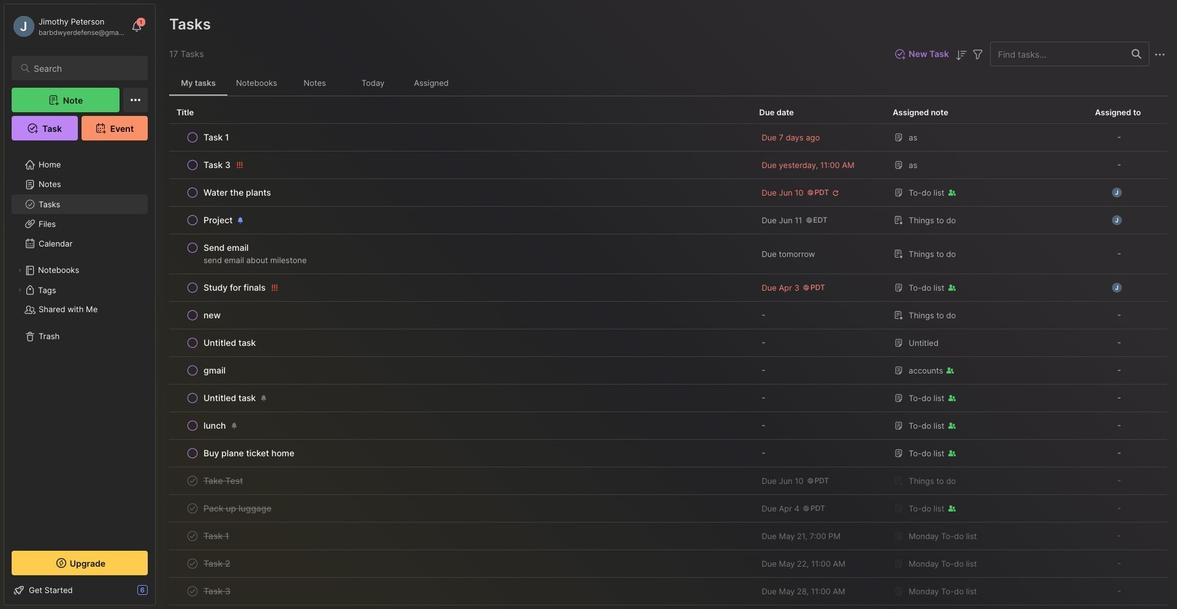 Task type: locate. For each thing, give the bounding box(es) containing it.
Help and Learning task checklist field
[[4, 580, 155, 600]]

untitled task 9 cell
[[204, 392, 256, 404]]

more actions and view options image
[[1153, 47, 1168, 62]]

tree
[[4, 148, 155, 540]]

untitled task 7 cell
[[204, 337, 256, 349]]

None search field
[[34, 61, 137, 75]]

Filter tasks field
[[971, 46, 986, 62]]

tree inside 'main' element
[[4, 148, 155, 540]]

study for finals 5 cell
[[204, 282, 266, 294]]

Sort tasks by… field
[[954, 47, 969, 62]]

take test 12 cell
[[204, 475, 243, 487]]

row group
[[169, 124, 1168, 605]]

send email 4 cell
[[204, 242, 249, 254]]

row
[[169, 124, 1168, 151], [177, 129, 745, 146], [169, 151, 1168, 179], [177, 156, 745, 174], [169, 179, 1168, 207], [177, 184, 745, 201], [169, 207, 1168, 234], [177, 212, 745, 229], [169, 234, 1168, 274], [177, 239, 745, 269], [169, 274, 1168, 302], [177, 279, 745, 296], [169, 302, 1168, 329], [177, 307, 745, 324], [169, 329, 1168, 357], [177, 334, 745, 351], [169, 357, 1168, 385], [177, 362, 745, 379], [169, 385, 1168, 412], [177, 389, 745, 407], [169, 412, 1168, 440], [177, 417, 745, 434], [169, 440, 1168, 467], [177, 445, 745, 462], [169, 467, 1168, 495], [177, 472, 745, 489], [169, 495, 1168, 523], [177, 500, 745, 517], [169, 523, 1168, 550], [177, 527, 745, 545], [169, 550, 1168, 578], [177, 555, 745, 572], [169, 578, 1168, 605], [177, 583, 745, 600]]

gmail 8 cell
[[204, 364, 226, 377]]

expand notebooks image
[[16, 267, 23, 274]]

task 3 16 cell
[[204, 585, 231, 597]]

task 1 14 cell
[[204, 530, 229, 542]]



Task type: vqa. For each thing, say whether or not it's contained in the screenshot.
"More actions" field
no



Task type: describe. For each thing, give the bounding box(es) containing it.
lunch 10 cell
[[204, 420, 226, 432]]

main element
[[0, 0, 159, 609]]

Find tasks… text field
[[991, 44, 1125, 64]]

expand tags image
[[16, 286, 23, 294]]

click to collapse image
[[155, 586, 164, 601]]

Search text field
[[34, 63, 137, 74]]

pack up luggage 13 cell
[[204, 502, 272, 515]]

task 2 15 cell
[[204, 558, 230, 570]]

More actions and view options field
[[1150, 46, 1168, 62]]

task 1 0 cell
[[204, 131, 229, 144]]

task 3 1 cell
[[204, 159, 231, 171]]

Account field
[[12, 14, 125, 39]]

water the plants 2 cell
[[204, 186, 271, 199]]

buy plane ticket home 11 cell
[[204, 447, 295, 459]]

none search field inside 'main' element
[[34, 61, 137, 75]]

project 3 cell
[[204, 214, 233, 226]]

filter tasks image
[[971, 47, 986, 62]]

new 6 cell
[[204, 309, 221, 321]]



